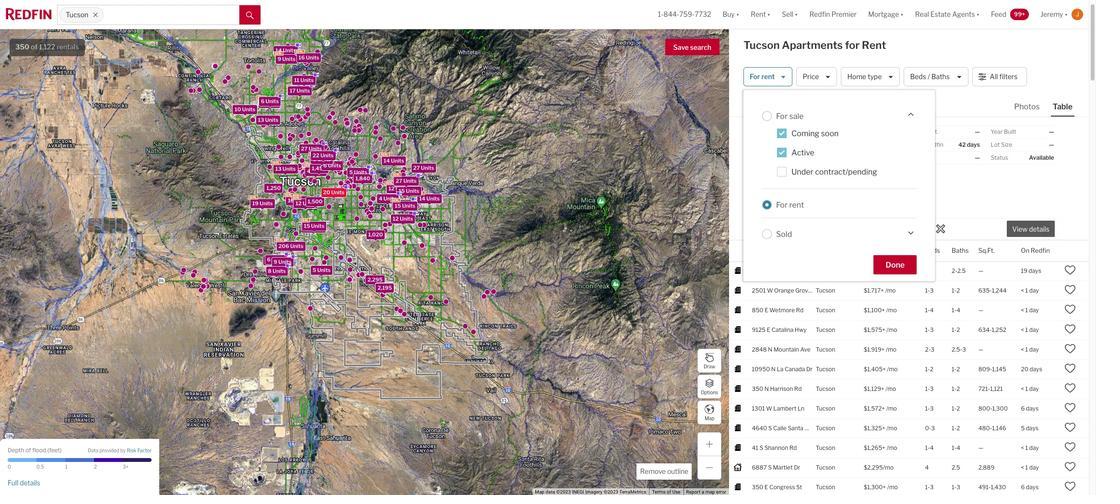 Task type: vqa. For each thing, say whether or not it's contained in the screenshot.


Task type: describe. For each thing, give the bounding box(es) containing it.
0 horizontal spatial 42 days
[[958, 141, 980, 148]]

▾ for buy ▾
[[736, 10, 739, 18]]

2 down 2.5-3
[[957, 365, 960, 373]]

sq.ft. button
[[978, 240, 995, 261]]

5 left 1,840
[[349, 169, 353, 175]]

2 2,325 from the top
[[377, 284, 392, 291]]

1 favorite this home image from the top
[[1065, 264, 1076, 276]]

favorite this home image for 0-3
[[1065, 422, 1076, 433]]

day for $1,265+ /mo
[[1029, 444, 1039, 451]]

under contract/pending
[[792, 167, 877, 177]]

350 for 350 n harrison rd
[[752, 385, 763, 392]]

video
[[762, 123, 778, 129]]

rd right grove
[[813, 287, 820, 294]]

1 2,325 from the top
[[378, 284, 392, 291]]

sq.ft.
[[978, 246, 995, 254]]

$1,100+ /mo
[[864, 306, 897, 314]]

real estate agents ▾ button
[[910, 0, 985, 29]]

3 for $1,300+ /mo
[[930, 483, 934, 491]]

2 horizontal spatial 17 units
[[312, 155, 332, 162]]

5 right 8 units
[[313, 266, 316, 273]]

favorite this home image for 1-3
[[1065, 284, 1076, 295]]

price button for beds button at right
[[864, 240, 879, 261]]

$1,325+
[[864, 424, 885, 432]]

1 vertical spatial price
[[864, 246, 879, 254]]

/mo for $1,919+ /mo
[[886, 346, 897, 353]]

0 horizontal spatial 13
[[258, 116, 264, 123]]

1 vertical spatial 12
[[296, 200, 302, 207]]

0 vertical spatial 12
[[389, 185, 395, 192]]

< for $1,575+ /mo
[[1021, 326, 1024, 333]]

< 1 day for $1,717+ /mo
[[1021, 287, 1039, 294]]

3 for $1,575+ /mo
[[930, 326, 934, 333]]

0 vertical spatial on
[[917, 141, 925, 148]]

491-
[[978, 483, 991, 491]]

all filters button
[[972, 67, 1027, 86]]

0 vertical spatial 13 units
[[258, 116, 278, 123]]

beds / baths
[[910, 73, 950, 81]]

1301 w lambert ln
[[752, 405, 805, 412]]

photos
[[1014, 102, 1040, 111]]

days up 19 days
[[1030, 247, 1042, 255]]

0 vertical spatial 2.5
[[957, 267, 966, 274]]

by
[[120, 448, 126, 453]]

status
[[991, 154, 1008, 161]]

favorite this home image for 1-4
[[1065, 441, 1076, 453]]

of for terms
[[667, 489, 671, 495]]

on redfin button
[[1021, 240, 1050, 261]]

favorite this home image for 491-1,430
[[1065, 481, 1076, 492]]

— up available
[[1049, 141, 1054, 148]]

0
[[8, 464, 11, 470]]

price inside price button
[[803, 73, 819, 81]]

1,840
[[356, 175, 370, 182]]

▾ for jeremy ▾
[[1065, 10, 1068, 18]]

< 1 day for $2,295 /mo
[[1021, 464, 1039, 471]]

$1,129+ /mo
[[864, 385, 896, 392]]

1-2 for 800-1,300
[[952, 405, 960, 412]]

< 1 day for $1,265+ /mo
[[1021, 444, 1039, 451]]

1 vertical spatial 42
[[1021, 247, 1028, 255]]

/mo for $825 /mo
[[878, 247, 889, 255]]

rent inside dialog
[[789, 200, 804, 209]]

99+
[[1014, 10, 1025, 18]]

10 units
[[235, 106, 255, 113]]

206 units
[[279, 242, 303, 249]]

day for $1,100+ /mo
[[1029, 306, 1039, 314]]

— down table button
[[1049, 128, 1054, 135]]

use
[[672, 489, 681, 495]]

19 days
[[1021, 267, 1041, 274]]

imagery
[[585, 489, 603, 495]]

$1,300+
[[864, 483, 886, 491]]

5 down contract/pending
[[850, 211, 855, 220]]

favorite this home image for 4
[[1065, 461, 1076, 472]]

s for 4640
[[768, 424, 772, 432]]

2 horizontal spatial redfin
[[1031, 246, 1050, 254]]

2 vertical spatial 12 units
[[393, 215, 413, 222]]

< 1 day for $1,129+ /mo
[[1021, 385, 1039, 392]]

terms
[[652, 489, 666, 495]]

details for full details
[[20, 479, 40, 487]]

1 vertical spatial 12 units
[[296, 200, 316, 207]]

1 horizontal spatial redfin
[[926, 141, 943, 148]]

0 horizontal spatial on redfin
[[917, 141, 943, 148]]

3 for $1,325+ /mo
[[931, 424, 935, 432]]

0 vertical spatial 6 units
[[261, 98, 279, 104]]

0 horizontal spatial 17
[[266, 257, 271, 264]]

/mo for $1,900+ /mo
[[887, 267, 898, 274]]

— up 634-
[[978, 306, 984, 314]]

6 days for 491-1,430
[[1021, 483, 1039, 491]]

< for $1,265+ /mo
[[1021, 444, 1024, 451]]

14 units up 3 units at left
[[384, 157, 404, 164]]

/mo for $1,265+ /mo
[[887, 444, 897, 451]]

— up 635- on the bottom right of page
[[978, 267, 984, 274]]

0 horizontal spatial 16
[[288, 197, 294, 204]]

map for map data ©2023 inegi  imagery ©2023 terrametrics
[[535, 489, 544, 495]]

1-2 for 480-1,146
[[952, 424, 960, 432]]

view details
[[1012, 225, 1050, 233]]

350 e congress st
[[752, 483, 802, 491]]

estate
[[931, 10, 951, 18]]

3d & video tour
[[750, 123, 792, 129]]

map
[[706, 489, 715, 495]]

/mo for $1,100+ /mo
[[886, 306, 897, 314]]

20 for 20 units
[[323, 189, 330, 196]]

5 right 1,146 at bottom
[[1021, 424, 1025, 432]]

favorite this home image for 721-1,121
[[1065, 382, 1076, 394]]

on inside button
[[1021, 246, 1030, 254]]

1 horizontal spatial on redfin
[[1021, 246, 1050, 254]]

rent inside dropdown button
[[751, 10, 766, 18]]

1 for $2,295 /mo
[[1025, 464, 1028, 471]]

contract/pending
[[815, 167, 877, 177]]

2 horizontal spatial 17
[[312, 155, 318, 162]]

available
[[1029, 154, 1054, 161]]

< 1 day for $1,919+ /mo
[[1021, 346, 1039, 353]]

3 inside "map" region
[[394, 201, 397, 207]]

1,250
[[266, 184, 281, 191]]

$1,919+ /mo
[[864, 346, 897, 353]]

rent ▾ button
[[745, 0, 776, 29]]

2 down data
[[94, 464, 97, 470]]

10
[[235, 106, 241, 113]]

1 horizontal spatial rent
[[862, 39, 886, 51]]

2 vertical spatial 6 units
[[267, 256, 285, 262]]

0 vertical spatial 15
[[399, 187, 405, 194]]

/mo for $1,325+ /mo
[[887, 424, 897, 432]]

850 e wetmore rd
[[752, 306, 804, 314]]

remove
[[640, 467, 666, 475]]

/mo for $1,572+ /mo
[[886, 405, 897, 412]]

of for 350
[[31, 43, 38, 51]]

2 up 2.5-3
[[957, 326, 960, 333]]

809-1,145
[[978, 365, 1006, 373]]

1 ©2023 from the left
[[556, 489, 571, 495]]

< for $2,295 /mo
[[1021, 464, 1024, 471]]

0 vertical spatial 15 units
[[399, 187, 419, 194]]

favorite this home image for —
[[1065, 303, 1076, 315]]

1 vertical spatial for
[[776, 112, 788, 121]]

2-2.5
[[952, 267, 966, 274]]

0 vertical spatial 17
[[290, 87, 296, 94]]

3 for $1,572+ /mo
[[930, 405, 934, 412]]

2.5-3
[[952, 346, 966, 353]]

n for 10950
[[771, 365, 776, 373]]

days for 491-1,430
[[1026, 483, 1039, 491]]

mortgage
[[868, 10, 899, 18]]

save search
[[673, 43, 711, 51]]

2 left 800-
[[957, 405, 960, 412]]

1,122
[[39, 43, 55, 51]]

search
[[690, 43, 711, 51]]

4640
[[752, 424, 767, 432]]

3d
[[750, 123, 757, 129]]

e for congress
[[765, 483, 768, 491]]

google image
[[2, 483, 34, 495]]

14 units down 1,500
[[303, 224, 324, 231]]

$1,575+ /mo
[[864, 326, 897, 333]]

8 units
[[268, 268, 286, 274]]

1 vertical spatial 2.5
[[952, 464, 960, 471]]

634-1,252
[[978, 326, 1006, 333]]

days for —
[[1029, 267, 1041, 274]]

1 vertical spatial dr
[[794, 464, 800, 471]]

risk
[[127, 448, 136, 453]]

$1,100+
[[864, 306, 885, 314]]

sale
[[789, 112, 804, 121]]

2 vertical spatial 15
[[304, 223, 310, 229]]

1 vertical spatial 13
[[275, 165, 281, 172]]

0 vertical spatial 16
[[299, 54, 305, 60]]

/
[[928, 73, 930, 81]]

$/sq. ft.
[[917, 128, 938, 135]]

491-1,430
[[978, 483, 1006, 491]]

e for wetmore
[[765, 306, 768, 314]]

9 units up 1,450 on the top
[[313, 156, 331, 163]]

1 for $1,919+ /mo
[[1025, 346, 1028, 353]]

$1,405+
[[864, 365, 886, 373]]

home type button
[[841, 67, 900, 86]]

orange
[[774, 287, 794, 294]]

3 units
[[394, 201, 411, 207]]

calle
[[773, 424, 787, 432]]

w for lambert
[[766, 405, 772, 412]]

0-3
[[925, 424, 935, 432]]

data provided by risk factor
[[88, 448, 152, 453]]

1 horizontal spatial 42 days
[[1021, 247, 1042, 255]]

/mo for $2,295 /mo
[[883, 464, 894, 471]]

day for $1,919+ /mo
[[1029, 346, 1039, 353]]

lot size
[[991, 141, 1012, 148]]

759-
[[679, 10, 695, 18]]

1 vertical spatial 15 units
[[395, 202, 415, 209]]

w for orange
[[767, 287, 773, 294]]

— down 634-
[[978, 346, 984, 353]]

1,500
[[308, 198, 323, 205]]

data
[[546, 489, 555, 495]]

41 s shannon rd
[[752, 444, 797, 451]]

e for catalina
[[767, 326, 770, 333]]

1 horizontal spatial baths
[[952, 246, 969, 254]]

2848
[[752, 346, 767, 353]]

real estate agents ▾ link
[[915, 0, 980, 29]]

10950
[[752, 365, 770, 373]]

year
[[991, 128, 1003, 135]]

< 1 day for $1,100+ /mo
[[1021, 306, 1039, 314]]

9 units up 8 units
[[274, 258, 292, 265]]

0 vertical spatial 16 units
[[299, 54, 319, 60]]

redfin premier
[[809, 10, 857, 18]]

2 left 721-
[[957, 385, 960, 392]]

14 units up the 11
[[276, 47, 296, 53]]

1-2 for 635-1,244
[[952, 287, 960, 294]]

price button for home type button
[[797, 67, 837, 86]]

terms of use
[[652, 489, 681, 495]]

days for 809-1,145
[[1030, 365, 1042, 373]]

/mo for $1,575+ /mo
[[887, 326, 897, 333]]

5 ▾ from the left
[[977, 10, 980, 18]]

a
[[702, 489, 704, 495]]

for
[[845, 39, 860, 51]]

days for 800-1,300
[[1026, 405, 1039, 412]]

report a map error link
[[686, 489, 726, 495]]

19 for 19 days
[[1021, 267, 1028, 274]]

41
[[752, 444, 758, 451]]

grove
[[795, 287, 811, 294]]

2 down 2-3
[[930, 365, 933, 373]]

hwy
[[795, 326, 807, 333]]

< for $1,717+ /mo
[[1021, 287, 1024, 294]]

2- for 3
[[925, 346, 931, 353]]

844-
[[664, 10, 679, 18]]

1-2 down 2-3
[[925, 365, 933, 373]]

favorite this home image for 800-1,300
[[1065, 402, 1076, 413]]

all
[[990, 73, 998, 81]]

1 for $1,129+ /mo
[[1025, 385, 1028, 392]]

harrison
[[770, 385, 793, 392]]



Task type: locate. For each thing, give the bounding box(es) containing it.
7 favorite this home image from the top
[[1065, 461, 1076, 472]]

3 for $1,129+ /mo
[[930, 385, 934, 392]]

1 for $1,100+ /mo
[[1025, 306, 1028, 314]]

3 < 1 day from the top
[[1021, 326, 1039, 333]]

0 horizontal spatial dr
[[794, 464, 800, 471]]

type
[[868, 73, 882, 81]]

dialog containing for sale
[[744, 90, 935, 281]]

14 units down 1,450 on the top
[[292, 199, 312, 205]]

1 horizontal spatial ©2023
[[604, 489, 618, 495]]

days for 480-1,146
[[1026, 424, 1039, 432]]

2501 w orange grove rd tucson
[[752, 287, 835, 294]]

remove tucson image
[[93, 12, 98, 18]]

2 ▾ from the left
[[767, 10, 771, 18]]

days down on redfin button
[[1029, 267, 1041, 274]]

4 units up 1,020
[[379, 195, 397, 202]]

0 horizontal spatial ©2023
[[556, 489, 571, 495]]

details inside button
[[1029, 225, 1050, 233]]

st
[[796, 483, 802, 491]]

$825
[[864, 247, 878, 255]]

s for 6887
[[768, 464, 772, 471]]

6 days
[[1021, 405, 1039, 412], [1021, 483, 1039, 491]]

real
[[915, 10, 929, 18]]

1 vertical spatial beds
[[925, 246, 940, 254]]

/mo up done 'button' at the bottom
[[878, 247, 889, 255]]

1 horizontal spatial 4 units
[[379, 195, 397, 202]]

19 inside "map" region
[[252, 200, 259, 206]]

1-2 for 809-1,145
[[952, 365, 960, 373]]

12 units down 1,450 on the top
[[296, 200, 316, 207]]

42 days up 19 days
[[1021, 247, 1042, 255]]

< for $1,919+ /mo
[[1021, 346, 1024, 353]]

2 down '2-2.5'
[[957, 287, 960, 294]]

days up 5 days
[[1026, 405, 1039, 412]]

ft.
[[932, 128, 938, 135]]

rd right shannon
[[790, 444, 797, 451]]

all filters
[[990, 73, 1018, 81]]

3 favorite this home image from the top
[[1065, 382, 1076, 394]]

— left status
[[975, 154, 980, 161]]

1-2 down '2-2.5'
[[952, 287, 960, 294]]

units
[[283, 47, 296, 53], [306, 54, 319, 60], [282, 56, 296, 62], [300, 76, 314, 83], [297, 87, 310, 94], [266, 98, 279, 104], [265, 100, 278, 106], [242, 106, 255, 113], [265, 116, 278, 123], [309, 145, 322, 152], [320, 152, 334, 159], [319, 155, 332, 162], [318, 156, 331, 163], [391, 157, 404, 164], [328, 162, 341, 169], [421, 164, 434, 171], [283, 165, 296, 172], [312, 167, 325, 174], [354, 169, 367, 175], [403, 177, 417, 184], [396, 185, 409, 192], [406, 187, 419, 194], [331, 189, 344, 196], [427, 195, 440, 202], [383, 195, 397, 202], [295, 197, 308, 204], [303, 198, 316, 205], [299, 199, 312, 205], [260, 200, 273, 206], [303, 200, 316, 207], [398, 201, 411, 207], [402, 202, 415, 209], [400, 215, 413, 222], [311, 223, 324, 229], [311, 224, 324, 231], [290, 242, 303, 249], [272, 256, 285, 262], [272, 257, 286, 264], [278, 258, 292, 265], [317, 266, 331, 273], [273, 268, 286, 274]]

5 units right 1,450 on the top
[[349, 169, 367, 175]]

850
[[752, 306, 764, 314]]

day
[[1029, 287, 1039, 294], [1029, 306, 1039, 314], [1029, 326, 1039, 333], [1029, 346, 1039, 353], [1029, 385, 1039, 392], [1029, 444, 1039, 451], [1029, 464, 1039, 471]]

coming
[[792, 129, 819, 138]]

17 up 8
[[266, 257, 271, 264]]

2- for 2.5
[[952, 267, 957, 274]]

for rent inside button
[[750, 73, 775, 81]]

1-3 for $1,575+ /mo
[[925, 326, 934, 333]]

done button
[[874, 255, 917, 274]]

e left congress
[[765, 483, 768, 491]]

favorite this home image
[[1065, 303, 1076, 315], [1065, 323, 1076, 335], [1065, 382, 1076, 394], [1065, 402, 1076, 413], [1065, 481, 1076, 492]]

home
[[847, 73, 866, 81]]

16 up 11 units
[[299, 54, 305, 60]]

1 vertical spatial n
[[771, 365, 776, 373]]

1 < from the top
[[1021, 287, 1024, 294]]

2.5 left 2,889
[[952, 464, 960, 471]]

0 vertical spatial for rent
[[750, 73, 775, 81]]

rent
[[762, 73, 775, 81], [789, 200, 804, 209]]

day for $1,129+ /mo
[[1029, 385, 1039, 392]]

dialog
[[744, 90, 935, 281]]

—
[[975, 128, 980, 135], [1049, 128, 1054, 135], [1049, 141, 1054, 148], [975, 154, 980, 161], [978, 267, 984, 274], [978, 306, 984, 314], [978, 346, 984, 353], [978, 444, 984, 451]]

s right 6887 at the right bottom of the page
[[768, 464, 772, 471]]

1 favorite this home image from the top
[[1065, 303, 1076, 315]]

/mo up $1,300+ /mo
[[883, 464, 894, 471]]

1 vertical spatial 6 days
[[1021, 483, 1039, 491]]

14 units right 3 units at left
[[419, 195, 440, 202]]

0 vertical spatial n
[[768, 346, 772, 353]]

0 horizontal spatial on
[[917, 141, 925, 148]]

1 vertical spatial 17 units
[[312, 155, 332, 162]]

1 horizontal spatial details
[[1029, 225, 1050, 233]]

0 horizontal spatial 42
[[958, 141, 966, 148]]

day for $2,295 /mo
[[1029, 464, 1039, 471]]

19 for 19 units
[[252, 200, 259, 206]]

2 ©2023 from the left
[[604, 489, 618, 495]]

42 up 19 days
[[1021, 247, 1028, 255]]

/mo for $1,717+ /mo
[[885, 287, 896, 294]]

9 units up the 11
[[278, 56, 296, 62]]

1 vertical spatial 15
[[395, 202, 401, 209]]

1 vertical spatial 19
[[1021, 267, 1028, 274]]

1 vertical spatial s
[[760, 444, 763, 451]]

350 up "1301"
[[752, 385, 763, 392]]

1 horizontal spatial price
[[864, 246, 879, 254]]

1 horizontal spatial rent
[[789, 200, 804, 209]]

4 favorite this home image from the top
[[1065, 362, 1076, 374]]

2 favorite this home image from the top
[[1065, 323, 1076, 335]]

2 < 1 day from the top
[[1021, 306, 1039, 314]]

0 vertical spatial baths
[[932, 73, 950, 81]]

3 favorite this home image from the top
[[1065, 343, 1076, 354]]

2 vertical spatial for
[[776, 200, 788, 209]]

1 vertical spatial e
[[767, 326, 770, 333]]

days left lot
[[967, 141, 980, 148]]

22 units
[[313, 152, 334, 159]]

1 ▾ from the left
[[736, 10, 739, 18]]

▾ for rent ▾
[[767, 10, 771, 18]]

0 horizontal spatial for rent
[[750, 73, 775, 81]]

4 < 1 day from the top
[[1021, 346, 1039, 353]]

1 horizontal spatial price button
[[864, 240, 879, 261]]

n left harrison
[[765, 385, 769, 392]]

dr right martlet on the right bottom
[[794, 464, 800, 471]]

/mo right $1,325+
[[887, 424, 897, 432]]

2 favorite this home image from the top
[[1065, 284, 1076, 295]]

5 < from the top
[[1021, 385, 1024, 392]]

rent inside button
[[762, 73, 775, 81]]

480-
[[978, 424, 992, 432]]

2,195
[[378, 284, 392, 291]]

rd right wetmore
[[796, 306, 804, 314]]

20 right 1,145 at the bottom right of the page
[[1021, 365, 1029, 373]]

price button down tucson apartments for rent
[[797, 67, 837, 86]]

1 horizontal spatial 42
[[1021, 247, 1028, 255]]

2 vertical spatial 350
[[752, 483, 763, 491]]

map region
[[0, 0, 831, 495]]

days right 1,145 at the bottom right of the page
[[1030, 365, 1042, 373]]

0 vertical spatial w
[[767, 287, 773, 294]]

n for 350
[[765, 385, 769, 392]]

/mo right $1,919+
[[886, 346, 897, 353]]

1 day from the top
[[1029, 287, 1039, 294]]

$1,325+ /mo
[[864, 424, 897, 432]]

1 horizontal spatial 1,839
[[978, 247, 994, 255]]

/mo right $1,300+
[[887, 483, 898, 491]]

9
[[278, 56, 281, 62], [261, 100, 264, 106], [313, 156, 317, 163], [274, 258, 277, 265]]

rd for 41 s shannon rd
[[790, 444, 797, 451]]

0 horizontal spatial 20
[[323, 189, 330, 196]]

1-844-759-7732 link
[[658, 10, 711, 18]]

s right 41 at right bottom
[[760, 444, 763, 451]]

1 < 1 day from the top
[[1021, 287, 1039, 294]]

▾ right the agents
[[977, 10, 980, 18]]

6 ▾ from the left
[[1065, 10, 1068, 18]]

/mo for $1,405+ /mo
[[887, 365, 898, 373]]

5 favorite this home image from the top
[[1065, 481, 1076, 492]]

1 vertical spatial on redfin
[[1021, 246, 1050, 254]]

e right 9125
[[767, 326, 770, 333]]

17 units up 8 units
[[266, 257, 286, 264]]

1 horizontal spatial 13
[[275, 165, 281, 172]]

for rent button
[[744, 67, 793, 86]]

1-3 for $1,717+ /mo
[[925, 287, 934, 294]]

favorite this home image for 2-3
[[1065, 343, 1076, 354]]

< for $1,100+ /mo
[[1021, 306, 1024, 314]]

0 horizontal spatial 1,839
[[885, 211, 904, 220]]

details right "view"
[[1029, 225, 1050, 233]]

3 for $1,919+ /mo
[[931, 346, 935, 353]]

721-
[[978, 385, 990, 392]]

0 vertical spatial for
[[750, 73, 760, 81]]

w right 2501
[[767, 287, 773, 294]]

buy
[[723, 10, 735, 18]]

1 vertical spatial 2-
[[925, 346, 931, 353]]

submit search image
[[246, 11, 254, 19]]

rd for 350 n harrison rd
[[794, 385, 802, 392]]

13
[[258, 116, 264, 123], [275, 165, 281, 172]]

0 vertical spatial 2-
[[952, 267, 957, 274]]

s left calle
[[768, 424, 772, 432]]

1 vertical spatial 4 units
[[379, 195, 397, 202]]

0 vertical spatial price
[[803, 73, 819, 81]]

redfin down ft.
[[926, 141, 943, 148]]

$1,405+ /mo
[[864, 365, 898, 373]]

1 vertical spatial rent
[[862, 39, 886, 51]]

1 for $1,575+ /mo
[[1025, 326, 1028, 333]]

details for view details
[[1029, 225, 1050, 233]]

0 horizontal spatial map
[[535, 489, 544, 495]]

1-2 left 721-
[[952, 385, 960, 392]]

details inside button
[[20, 479, 40, 487]]

1,839 up "$825 /mo"
[[885, 211, 904, 220]]

for rent
[[750, 73, 775, 81], [776, 200, 804, 209]]

42 days
[[958, 141, 980, 148], [1021, 247, 1042, 255]]

rent right the for
[[862, 39, 886, 51]]

7 day from the top
[[1029, 464, 1039, 471]]

1-3 for $1,300+ /mo
[[925, 483, 934, 491]]

$1,129+
[[864, 385, 884, 392]]

$1,900+
[[864, 267, 886, 274]]

3 < from the top
[[1021, 326, 1024, 333]]

350 down 6887 at the right bottom of the page
[[752, 483, 763, 491]]

0 horizontal spatial price
[[803, 73, 819, 81]]

20 units
[[323, 189, 344, 196]]

1 vertical spatial 20
[[1021, 365, 1029, 373]]

6 days right 1,430
[[1021, 483, 1039, 491]]

n left la
[[771, 365, 776, 373]]

2 vertical spatial redfin
[[1031, 246, 1050, 254]]

< 1 day for $1,575+ /mo
[[1021, 326, 1039, 333]]

active
[[792, 148, 815, 157]]

635-
[[978, 287, 992, 294]]

for rent inside dialog
[[776, 200, 804, 209]]

1 horizontal spatial for rent
[[776, 200, 804, 209]]

27
[[301, 145, 308, 152], [413, 164, 420, 171], [396, 177, 402, 184], [296, 198, 302, 205]]

2
[[869, 211, 874, 220], [952, 247, 955, 255], [957, 287, 960, 294], [957, 326, 960, 333], [930, 365, 933, 373], [957, 365, 960, 373], [957, 385, 960, 392], [957, 405, 960, 412], [957, 424, 960, 432], [94, 464, 97, 470]]

n right the '2848' at the bottom right of page
[[768, 346, 772, 353]]

rd
[[813, 287, 820, 294], [796, 306, 804, 314], [794, 385, 802, 392], [790, 444, 797, 451]]

350 for 350 e congress st
[[752, 483, 763, 491]]

beds
[[910, 73, 926, 81], [925, 246, 940, 254]]

beds inside button
[[910, 73, 926, 81]]

on redfin down the $/sq. ft.
[[917, 141, 943, 148]]

17 units up 1,450 on the top
[[312, 155, 332, 162]]

congress
[[769, 483, 795, 491]]

outline
[[667, 467, 688, 475]]

0 horizontal spatial details
[[20, 479, 40, 487]]

2 vertical spatial 12
[[393, 215, 399, 222]]

2 6 days from the top
[[1021, 483, 1039, 491]]

0 horizontal spatial redfin
[[809, 10, 830, 18]]

4 day from the top
[[1029, 346, 1039, 353]]

favorite this home image
[[1065, 264, 1076, 276], [1065, 284, 1076, 295], [1065, 343, 1076, 354], [1065, 362, 1076, 374], [1065, 422, 1076, 433], [1065, 441, 1076, 453], [1065, 461, 1076, 472]]

2.5 down baths button
[[957, 267, 966, 274]]

provided
[[100, 448, 119, 453]]

0 horizontal spatial 19
[[252, 200, 259, 206]]

12 left 1,500
[[296, 200, 302, 207]]

3 ▾ from the left
[[795, 10, 798, 18]]

0 vertical spatial dr
[[806, 365, 813, 373]]

$1,919+
[[864, 346, 885, 353]]

6 < from the top
[[1021, 444, 1024, 451]]

1-2 up 2.5-
[[952, 326, 960, 333]]

baths inside button
[[932, 73, 950, 81]]

(
[[47, 446, 49, 454]]

1 vertical spatial 5 units
[[313, 266, 331, 273]]

12 up 3 units at left
[[389, 185, 395, 192]]

x-out this home image
[[935, 223, 947, 234]]

▾ left user photo
[[1065, 10, 1068, 18]]

0 vertical spatial 12 units
[[389, 185, 409, 192]]

n
[[768, 346, 772, 353], [771, 365, 776, 373], [765, 385, 769, 392]]

s for 41
[[760, 444, 763, 451]]

20 inside "map" region
[[323, 189, 330, 196]]

rent ▾ button
[[751, 0, 771, 29]]

1 for $1,265+ /mo
[[1025, 444, 1028, 451]]

on redfin up 19 days
[[1021, 246, 1050, 254]]

done
[[886, 260, 905, 270]]

price up the $1,900+
[[864, 246, 879, 254]]

user photo image
[[1072, 9, 1083, 20]]

721-1,121
[[978, 385, 1003, 392]]

)
[[60, 446, 62, 454]]

4 < from the top
[[1021, 346, 1024, 353]]

3+
[[123, 464, 129, 470]]

jeremy ▾
[[1041, 10, 1068, 18]]

map down options
[[705, 415, 714, 421]]

for
[[750, 73, 760, 81], [776, 112, 788, 121], [776, 200, 788, 209]]

1-2
[[952, 287, 960, 294], [952, 326, 960, 333], [925, 365, 933, 373], [952, 365, 960, 373], [952, 385, 960, 392], [952, 405, 960, 412], [952, 424, 960, 432]]

details right the full
[[20, 479, 40, 487]]

▾ for mortgage ▾
[[901, 10, 904, 18]]

16 units up 11 units
[[299, 54, 319, 60]]

rent ▾
[[751, 10, 771, 18]]

map inside button
[[705, 415, 714, 421]]

on down $/sq.
[[917, 141, 925, 148]]

for sale
[[776, 112, 804, 121]]

beds for beds / baths
[[910, 73, 926, 81]]

3 for $1,717+ /mo
[[930, 287, 934, 294]]

2 < from the top
[[1021, 306, 1024, 314]]

1 vertical spatial 1,839
[[978, 247, 994, 255]]

remove outline
[[640, 467, 688, 475]]

premier
[[832, 10, 857, 18]]

0 vertical spatial redfin
[[809, 10, 830, 18]]

full
[[8, 479, 18, 487]]

1 horizontal spatial 19
[[1021, 267, 1028, 274]]

/mo for $1,129+ /mo
[[886, 385, 896, 392]]

©2023 right the 'imagery'
[[604, 489, 618, 495]]

0 horizontal spatial 4 units
[[307, 167, 325, 174]]

2 left 480-
[[957, 424, 960, 432]]

42 days left lot
[[958, 141, 980, 148]]

0 vertical spatial price button
[[797, 67, 837, 86]]

0 vertical spatial s
[[768, 424, 772, 432]]

— left the year
[[975, 128, 980, 135]]

1-2 for 634-1,252
[[952, 326, 960, 333]]

16 left 1,500
[[288, 197, 294, 204]]

1 vertical spatial 16 units
[[288, 197, 308, 204]]

2 day from the top
[[1029, 306, 1039, 314]]

dr
[[806, 365, 813, 373], [794, 464, 800, 471]]

2,889
[[978, 464, 995, 471]]

<
[[1021, 287, 1024, 294], [1021, 306, 1024, 314], [1021, 326, 1024, 333], [1021, 346, 1024, 353], [1021, 385, 1024, 392], [1021, 444, 1024, 451], [1021, 464, 1024, 471]]

0 horizontal spatial baths
[[932, 73, 950, 81]]

baths right "/"
[[932, 73, 950, 81]]

map for map
[[705, 415, 714, 421]]

soon
[[821, 129, 839, 138]]

of left flood
[[25, 446, 31, 454]]

beds for beds
[[925, 246, 940, 254]]

4 ▾ from the left
[[901, 10, 904, 18]]

▾ for sell ▾
[[795, 10, 798, 18]]

1 vertical spatial for rent
[[776, 200, 804, 209]]

/mo for $1,300+ /mo
[[887, 483, 898, 491]]

1 6 days from the top
[[1021, 405, 1039, 412]]

redfin left premier
[[809, 10, 830, 18]]

0 vertical spatial 42 days
[[958, 141, 980, 148]]

< for $1,129+ /mo
[[1021, 385, 1024, 392]]

▾ right the sell
[[795, 10, 798, 18]]

9 units right 10 units
[[261, 100, 278, 106]]

full details button
[[8, 479, 40, 487]]

year built
[[991, 128, 1016, 135]]

1 for $1,717+ /mo
[[1025, 287, 1028, 294]]

1-3 for $1,129+ /mo
[[925, 385, 934, 392]]

apartments
[[782, 39, 843, 51]]

9125
[[752, 326, 766, 333]]

beds / baths button
[[904, 67, 968, 86]]

0 vertical spatial 350
[[15, 43, 29, 51]]

2 vertical spatial e
[[765, 483, 768, 491]]

2 vertical spatial 17 units
[[266, 257, 286, 264]]

beds down x-out this home icon on the right of page
[[925, 246, 940, 254]]

635-1,244
[[978, 287, 1007, 294]]

22
[[313, 152, 319, 159]]

heading
[[748, 212, 826, 237]]

4 favorite this home image from the top
[[1065, 402, 1076, 413]]

favorite this home image for 1-2
[[1065, 362, 1076, 374]]

12
[[389, 185, 395, 192], [296, 200, 302, 207], [393, 215, 399, 222]]

350 for 350 of 1,122 rentals
[[15, 43, 29, 51]]

mortgage ▾
[[868, 10, 904, 18]]

7 < from the top
[[1021, 464, 1024, 471]]

0 vertical spatial 17 units
[[290, 87, 310, 94]]

rent right buy ▾ at the top of page
[[751, 10, 766, 18]]

2 up $825
[[869, 211, 874, 220]]

7 < 1 day from the top
[[1021, 464, 1039, 471]]

tucson apartments for rent
[[744, 39, 886, 51]]

baths up '2-2.5'
[[952, 246, 969, 254]]

6 day from the top
[[1029, 444, 1039, 451]]

1 vertical spatial w
[[766, 405, 772, 412]]

1 horizontal spatial dr
[[806, 365, 813, 373]]

1-3 for $1,572+ /mo
[[925, 405, 934, 412]]

6 days for 800-1,300
[[1021, 405, 1039, 412]]

1-2 for 721-1,121
[[952, 385, 960, 392]]

n for 2848
[[768, 346, 772, 353]]

5 units right 8 units
[[313, 266, 331, 273]]

/mo right the $1,572+
[[886, 405, 897, 412]]

5 favorite this home image from the top
[[1065, 422, 1076, 433]]

1 vertical spatial of
[[25, 446, 31, 454]]

2 vertical spatial 17
[[266, 257, 271, 264]]

2 up '2-2.5'
[[952, 247, 955, 255]]

favorite this home image for 634-1,252
[[1065, 323, 1076, 335]]

1 horizontal spatial 5 units
[[349, 169, 367, 175]]

3 day from the top
[[1029, 326, 1039, 333]]

price button up the $1,900+
[[864, 240, 879, 261]]

0 vertical spatial details
[[1029, 225, 1050, 233]]

$1,717+
[[864, 287, 884, 294]]

▾ right mortgage
[[901, 10, 904, 18]]

photos button
[[1012, 102, 1051, 116]]

rd for 850 e wetmore rd
[[796, 306, 804, 314]]

map left the data
[[535, 489, 544, 495]]

0 vertical spatial of
[[31, 43, 38, 51]]

▾ right buy
[[736, 10, 739, 18]]

details
[[1029, 225, 1050, 233], [20, 479, 40, 487]]

5 < 1 day from the top
[[1021, 385, 1039, 392]]

1 vertical spatial 13 units
[[275, 165, 296, 172]]

None search field
[[104, 5, 239, 24]]

14 units
[[276, 47, 296, 53], [384, 157, 404, 164], [419, 195, 440, 202], [292, 199, 312, 205], [303, 224, 324, 231]]

save search button
[[665, 39, 720, 55]]

&
[[758, 123, 761, 129]]

2 vertical spatial 15 units
[[304, 223, 324, 229]]

0 horizontal spatial price button
[[797, 67, 837, 86]]

of for depth
[[25, 446, 31, 454]]

$1,265+
[[864, 444, 885, 451]]

photo of 800 n country club rd, tucson, az 85716 image
[[744, 117, 909, 240]]

800-1,300
[[978, 405, 1008, 412]]

0 vertical spatial rent
[[762, 73, 775, 81]]

for inside button
[[750, 73, 760, 81]]

6 favorite this home image from the top
[[1065, 441, 1076, 453]]

feet
[[49, 446, 60, 454]]

6 < 1 day from the top
[[1021, 444, 1039, 451]]

dr right "canada"
[[806, 365, 813, 373]]

0 vertical spatial 19
[[252, 200, 259, 206]]

terrametrics
[[619, 489, 646, 495]]

17 up 1,450 on the top
[[312, 155, 318, 162]]

rd right harrison
[[794, 385, 802, 392]]

0 horizontal spatial 5 units
[[313, 266, 331, 273]]

1 vertical spatial 6 units
[[323, 162, 341, 169]]

1-4
[[925, 306, 934, 314], [952, 306, 960, 314], [925, 444, 934, 451], [952, 444, 960, 451]]

2 vertical spatial of
[[667, 489, 671, 495]]

map data ©2023 inegi  imagery ©2023 terrametrics
[[535, 489, 646, 495]]

1 vertical spatial baths
[[952, 246, 969, 254]]

day for $1,717+ /mo
[[1029, 287, 1039, 294]]

e right the 850
[[765, 306, 768, 314]]

2 vertical spatial n
[[765, 385, 769, 392]]

— down 480-
[[978, 444, 984, 451]]

1
[[1025, 287, 1028, 294], [1025, 306, 1028, 314], [1025, 326, 1028, 333], [1025, 346, 1028, 353], [1025, 385, 1028, 392], [1025, 444, 1028, 451], [1025, 464, 1028, 471], [65, 464, 67, 470]]

day for $1,575+ /mo
[[1029, 326, 1039, 333]]

1 vertical spatial details
[[20, 479, 40, 487]]

1 horizontal spatial on
[[1021, 246, 1030, 254]]

©2023 right the data
[[556, 489, 571, 495]]

5 day from the top
[[1029, 385, 1039, 392]]



